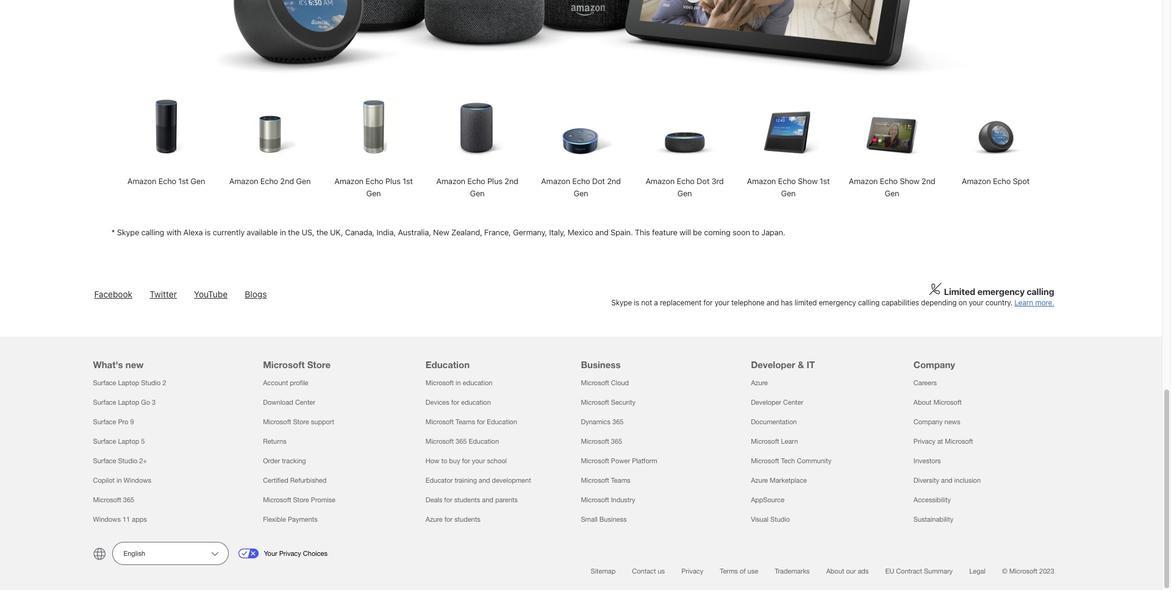 Task type: describe. For each thing, give the bounding box(es) containing it.
surface for surface pro 9
[[93, 418, 116, 426]]

power
[[611, 457, 630, 465]]

microsoft for microsoft tech community link
[[751, 457, 779, 465]]

microsoft store promise
[[263, 497, 335, 504]]

surface laptop studio 2
[[93, 379, 166, 387]]

store for microsoft store promise
[[293, 497, 309, 504]]

microsoft for microsoft teams for education link
[[426, 418, 454, 426]]

0 horizontal spatial windows
[[93, 516, 121, 523]]

apps
[[132, 516, 147, 523]]

microsoft store
[[263, 359, 331, 370]]

visual studio
[[751, 516, 790, 523]]

plus for 1st
[[385, 176, 401, 186]]

for down 'deals for students and parents'
[[445, 516, 453, 523]]

download
[[263, 399, 293, 406]]

microsoft in education
[[426, 379, 493, 387]]

it
[[807, 359, 815, 370]]

flexible payments
[[263, 516, 318, 523]]

business heading
[[581, 337, 736, 373]]

microsoft for the microsoft security link at the bottom of the page
[[581, 399, 609, 406]]

0 vertical spatial microsoft 365 link
[[581, 438, 622, 445]]

dynamics
[[581, 418, 611, 426]]

devices for education link
[[426, 399, 491, 406]]

tracking
[[282, 457, 306, 465]]

zealand,
[[451, 228, 482, 237]]

will
[[680, 228, 691, 237]]

uk,
[[330, 228, 343, 237]]

your inside footer resource links element
[[472, 457, 485, 465]]

microsoft for microsoft 365 education "link"
[[426, 438, 454, 445]]

microsoft for bottom "microsoft 365" link
[[93, 497, 121, 504]]

microsoft for microsoft industry link
[[581, 497, 609, 504]]

amazon echo 2nd gen
[[229, 176, 311, 186]]

echo for amazon echo show 1st gen
[[778, 176, 796, 186]]

1 horizontal spatial microsoft 365
[[581, 438, 622, 445]]

privacy for privacy at microsoft
[[914, 438, 936, 445]]

1 vertical spatial microsoft 365 link
[[93, 497, 134, 504]]

calling for skype
[[141, 228, 164, 237]]

for right deals
[[444, 497, 452, 504]]

investors link
[[914, 457, 941, 465]]

1 vertical spatial business
[[600, 516, 627, 523]]

download center link
[[263, 399, 315, 406]]

france,
[[484, 228, 511, 237]]

new
[[433, 228, 449, 237]]

news
[[945, 418, 960, 426]]

feature
[[652, 228, 677, 237]]

inclusion
[[954, 477, 981, 484]]

company for company news
[[914, 418, 943, 426]]

microsoft for microsoft store heading
[[263, 359, 305, 370]]

order
[[263, 457, 280, 465]]

us,
[[302, 228, 314, 237]]

amazon echo dot 2nd gen image
[[551, 96, 612, 157]]

amazon for amazon echo 2nd gen
[[229, 176, 258, 186]]

&
[[798, 359, 804, 370]]

and left spain. at the top
[[595, 228, 609, 237]]

echo for amazon echo show 2nd gen
[[880, 176, 898, 186]]

certified refurbished
[[263, 477, 326, 484]]

2 the from the left
[[316, 228, 328, 237]]

for right "devices"
[[451, 399, 459, 406]]

flexible payments link
[[263, 516, 318, 523]]

azure link
[[751, 379, 768, 387]]

microsoft for microsoft in education 'link'
[[426, 379, 454, 387]]

contract
[[896, 568, 922, 575]]

developer center
[[751, 399, 803, 406]]

learn inside limited emergency calling skype is not a replacement for your telephone and has limited emergency calling capabilities depending on your country. learn more.
[[1015, 298, 1033, 307]]

1st for amazon echo show 1st gen
[[820, 176, 830, 186]]

studio for surface studio 2+
[[118, 457, 138, 465]]

with
[[166, 228, 181, 237]]

store for microsoft store
[[307, 359, 331, 370]]

surface laptop 5 link
[[93, 438, 145, 445]]

educator
[[426, 477, 453, 484]]

company news
[[914, 418, 960, 426]]

marketplace
[[770, 477, 807, 484]]

spain.
[[611, 228, 633, 237]]

azure for azure link
[[751, 379, 768, 387]]

returns
[[263, 438, 286, 445]]

small
[[581, 516, 598, 523]]

deals
[[426, 497, 442, 504]]

eu
[[885, 568, 894, 575]]

azure marketplace
[[751, 477, 807, 484]]

your privacy choices link
[[238, 549, 342, 559]]

in for copilot in windows
[[116, 477, 122, 484]]

us
[[658, 568, 665, 575]]

echo for amazon echo spot
[[993, 176, 1011, 186]]

365 up 11
[[123, 497, 134, 504]]

store for microsoft store support
[[293, 418, 309, 426]]

1 horizontal spatial to
[[752, 228, 759, 237]]

amazon for amazon echo show 1st gen
[[747, 176, 776, 186]]

microsoft cloud link
[[581, 379, 629, 387]]

echo for amazon echo dot 3rd gen
[[677, 176, 695, 186]]

how
[[426, 457, 439, 465]]

copilot in windows
[[93, 477, 151, 484]]

0 vertical spatial is
[[205, 228, 211, 237]]

about for about our ads
[[826, 568, 844, 575]]

surface laptop studio 2 link
[[93, 379, 166, 387]]

echo for amazon echo plus 2nd gen
[[467, 176, 485, 186]]

amazon echo show 1st gen
[[747, 176, 830, 198]]

profile
[[290, 379, 308, 387]]

what's new heading
[[93, 337, 248, 373]]

2nd for amazon echo plus 2nd gen
[[505, 176, 518, 186]]

developer & it heading
[[751, 337, 899, 373]]

microsoft tech community
[[751, 457, 832, 465]]

amazon for amazon echo 1st gen
[[127, 176, 156, 186]]

documentation link
[[751, 418, 797, 426]]

amazon for amazon echo spot
[[962, 176, 991, 186]]

microsoft 365 education link
[[426, 438, 499, 445]]

education heading
[[426, 337, 574, 373]]

gen for amazon echo show 2nd gen
[[885, 189, 899, 198]]

choices
[[303, 550, 328, 558]]

laptop for go
[[118, 399, 139, 406]]

laptop for 5
[[118, 438, 139, 445]]

careers link
[[914, 379, 937, 387]]

azure for azure for students
[[426, 516, 443, 523]]

alexa devices supporting skype image
[[178, 0, 984, 96]]

amazon for amazon echo plus 2nd gen
[[436, 176, 465, 186]]

1 2nd from the left
[[280, 176, 294, 186]]

california consumer privacy act (ccpa) opt-out icon image
[[238, 549, 264, 559]]

new
[[126, 359, 144, 370]]

devices
[[426, 399, 449, 406]]

about our ads
[[826, 568, 869, 575]]

amazon echo show 1st gen image
[[758, 96, 819, 157]]

microsoft for microsoft store promise link
[[263, 497, 291, 504]]

education for devices for education
[[461, 399, 491, 406]]

microsoft for microsoft store support link
[[263, 418, 291, 426]]

use
[[748, 568, 758, 575]]

microsoft store support
[[263, 418, 334, 426]]

dot for 3rd
[[697, 176, 709, 186]]

microsoft for 'microsoft teams' link
[[581, 477, 609, 484]]

center for developer
[[783, 399, 803, 406]]

microsoft up news
[[934, 399, 962, 406]]

platform
[[632, 457, 657, 465]]

company for company
[[914, 359, 955, 370]]

2
[[162, 379, 166, 387]]

terms
[[720, 568, 738, 575]]

amazon echo plus 1st gen image
[[343, 96, 404, 157]]

1 horizontal spatial in
[[280, 228, 286, 237]]

surface for surface studio 2+
[[93, 457, 116, 465]]

developer center link
[[751, 399, 803, 406]]

investors
[[914, 457, 941, 465]]

be
[[693, 228, 702, 237]]

microsoft industry link
[[581, 497, 635, 504]]

dynamics 365 link
[[581, 418, 624, 426]]

©
[[1002, 568, 1008, 575]]

account profile link
[[263, 379, 308, 387]]

studio for visual studio
[[770, 516, 790, 523]]

australia,
[[398, 228, 431, 237]]

amazon echo show 2nd gen image
[[862, 96, 923, 157]]

industry
[[611, 497, 635, 504]]

blogs
[[245, 289, 267, 299]]

available
[[247, 228, 278, 237]]

microsoft for top "microsoft 365" link
[[581, 438, 609, 445]]

about microsoft
[[914, 399, 962, 406]]

365 down security
[[612, 418, 624, 426]]

account
[[263, 379, 288, 387]]

gen for amazon echo dot 3rd gen
[[677, 189, 692, 198]]

echo for amazon echo 2nd gen
[[260, 176, 278, 186]]

amazon for amazon echo plus 1st gen
[[334, 176, 363, 186]]

365 up microsoft power platform "link"
[[611, 438, 622, 445]]

of
[[740, 568, 746, 575]]

0 vertical spatial studio
[[141, 379, 161, 387]]

1 vertical spatial privacy
[[279, 550, 301, 558]]

1 the from the left
[[288, 228, 300, 237]]

microsoft security link
[[581, 399, 636, 406]]

to inside footer resource links element
[[441, 457, 447, 465]]

flexible
[[263, 516, 286, 523]]

microsoft store heading
[[263, 337, 411, 373]]

tech
[[781, 457, 795, 465]]

0 horizontal spatial microsoft 365
[[93, 497, 134, 504]]

0 vertical spatial skype
[[117, 228, 139, 237]]

spot
[[1013, 176, 1030, 186]]

privacy for privacy link
[[681, 568, 703, 575]]

go
[[141, 399, 150, 406]]



Task type: vqa. For each thing, say whether or not it's contained in the screenshot.
FOUR-
no



Task type: locate. For each thing, give the bounding box(es) containing it.
amazon for amazon echo dot 3rd gen
[[646, 176, 675, 186]]

surface down the surface pro 9
[[93, 438, 116, 445]]

copilot in windows link
[[93, 477, 151, 484]]

microsoft 365 education
[[426, 438, 499, 445]]

2 center from the left
[[783, 399, 803, 406]]

3 amazon from the left
[[334, 176, 363, 186]]

microsoft up "devices"
[[426, 379, 454, 387]]

microsoft up microsoft teams
[[581, 457, 609, 465]]

1 vertical spatial students
[[454, 516, 480, 523]]

gen inside amazon echo plus 1st gen
[[366, 189, 381, 198]]

in right 'available'
[[280, 228, 286, 237]]

microsoft 365 link down dynamics 365
[[581, 438, 622, 445]]

azure down deals
[[426, 516, 443, 523]]

education for microsoft in education
[[463, 379, 493, 387]]

amazon
[[127, 176, 156, 186], [229, 176, 258, 186], [334, 176, 363, 186], [436, 176, 465, 186], [541, 176, 570, 186], [646, 176, 675, 186], [747, 176, 776, 186], [849, 176, 878, 186], [962, 176, 991, 186]]

is inside limited emergency calling skype is not a replacement for your telephone and has limited emergency calling capabilities depending on your country. learn more.
[[634, 298, 639, 307]]

1 1st from the left
[[178, 176, 189, 186]]

4 amazon from the left
[[436, 176, 465, 186]]

1 horizontal spatial center
[[783, 399, 803, 406]]

0 horizontal spatial show
[[798, 176, 818, 186]]

microsoft down microsoft learn
[[751, 457, 779, 465]]

legal link
[[969, 568, 986, 575]]

2 horizontal spatial calling
[[1027, 287, 1054, 297]]

gen for amazon echo show 1st gen
[[781, 189, 796, 198]]

calling
[[141, 228, 164, 237], [1027, 287, 1054, 297], [858, 298, 880, 307]]

1 vertical spatial azure
[[751, 477, 768, 484]]

0 horizontal spatial privacy
[[279, 550, 301, 558]]

in for microsoft in education
[[456, 379, 461, 387]]

0 horizontal spatial skype
[[117, 228, 139, 237]]

center down 'profile'
[[295, 399, 315, 406]]

2nd inside amazon echo dot 2nd gen
[[607, 176, 621, 186]]

teams
[[456, 418, 475, 426], [611, 477, 630, 484]]

community
[[797, 457, 832, 465]]

privacy left "at"
[[914, 438, 936, 445]]

0 vertical spatial store
[[307, 359, 331, 370]]

8 echo from the left
[[880, 176, 898, 186]]

microsoft 365 down dynamics 365
[[581, 438, 622, 445]]

dot inside amazon echo dot 2nd gen
[[592, 176, 605, 186]]

microsoft right "at"
[[945, 438, 973, 445]]

2 amazon from the left
[[229, 176, 258, 186]]

support
[[311, 418, 334, 426]]

6 amazon from the left
[[646, 176, 675, 186]]

microsoft up 'how'
[[426, 438, 454, 445]]

microsoft up dynamics
[[581, 399, 609, 406]]

1 plus from the left
[[385, 176, 401, 186]]

0 vertical spatial windows
[[124, 477, 151, 484]]

education up microsoft in education 'link'
[[426, 359, 470, 370]]

0 vertical spatial calling
[[141, 228, 164, 237]]

small business
[[581, 516, 627, 523]]

certified
[[263, 477, 288, 484]]

for inside limited emergency calling skype is not a replacement for your telephone and has limited emergency calling capabilities depending on your country. learn more.
[[704, 298, 713, 307]]

about for about microsoft
[[914, 399, 932, 406]]

7 amazon from the left
[[747, 176, 776, 186]]

company inside heading
[[914, 359, 955, 370]]

eu contract summary link
[[885, 568, 953, 575]]

0 vertical spatial emergency
[[978, 287, 1025, 297]]

alexa
[[183, 228, 203, 237]]

1 show from the left
[[798, 176, 818, 186]]

1st inside amazon echo show 1st gen
[[820, 176, 830, 186]]

365
[[612, 418, 624, 426], [456, 438, 467, 445], [611, 438, 622, 445], [123, 497, 134, 504]]

1 vertical spatial store
[[293, 418, 309, 426]]

2 horizontal spatial 1st
[[820, 176, 830, 186]]

amazon inside "amazon echo plus 2nd gen"
[[436, 176, 465, 186]]

3rd
[[712, 176, 724, 186]]

echo up 'available'
[[260, 176, 278, 186]]

education up devices for education
[[463, 379, 493, 387]]

2 vertical spatial store
[[293, 497, 309, 504]]

gen inside amazon echo show 2nd gen
[[885, 189, 899, 198]]

amazon for amazon echo dot 2nd gen
[[541, 176, 570, 186]]

9 echo from the left
[[993, 176, 1011, 186]]

microsoft up the microsoft security link at the bottom of the page
[[581, 379, 609, 387]]

azure marketplace link
[[751, 477, 807, 484]]

amazon inside amazon echo show 2nd gen
[[849, 176, 878, 186]]

1 vertical spatial windows
[[93, 516, 121, 523]]

echo for amazon echo 1st gen
[[158, 176, 176, 186]]

amazon inside amazon echo show 1st gen
[[747, 176, 776, 186]]

microsoft 365 link
[[581, 438, 622, 445], [93, 497, 134, 504]]

privacy right us
[[681, 568, 703, 575]]

teams down the power
[[611, 477, 630, 484]]

1 horizontal spatial plus
[[487, 176, 502, 186]]

echo down amazon echo show 2nd gen image
[[880, 176, 898, 186]]

laptop down new
[[118, 379, 139, 387]]

calling for emergency
[[1027, 287, 1054, 297]]

students for deals
[[454, 497, 480, 504]]

1 vertical spatial skype
[[611, 298, 632, 307]]

0 vertical spatial microsoft 365
[[581, 438, 622, 445]]

2 vertical spatial azure
[[426, 516, 443, 523]]

9 amazon from the left
[[962, 176, 991, 186]]

11
[[123, 516, 130, 523]]

plus for 2nd
[[487, 176, 502, 186]]

8 amazon from the left
[[849, 176, 878, 186]]

windows down 2+
[[124, 477, 151, 484]]

gen inside amazon echo dot 2nd gen
[[574, 189, 588, 198]]

0 vertical spatial about
[[914, 399, 932, 406]]

teams for microsoft teams
[[611, 477, 630, 484]]

echo inside "amazon echo plus 2nd gen"
[[467, 176, 485, 186]]

gen inside "amazon echo plus 2nd gen"
[[470, 189, 485, 198]]

company heading
[[914, 337, 1062, 373]]

echo inside amazon echo dot 3rd gen
[[677, 176, 695, 186]]

surface for surface laptop 5
[[93, 438, 116, 445]]

1 horizontal spatial skype
[[611, 298, 632, 307]]

2nd inside "amazon echo plus 2nd gen"
[[505, 176, 518, 186]]

0 horizontal spatial the
[[288, 228, 300, 237]]

canada,
[[345, 228, 375, 237]]

2 echo from the left
[[260, 176, 278, 186]]

students for azure
[[454, 516, 480, 523]]

order tracking
[[263, 457, 306, 465]]

your
[[264, 550, 277, 558]]

center up documentation "link"
[[783, 399, 803, 406]]

is left not
[[634, 298, 639, 307]]

on
[[959, 298, 967, 307]]

amazon for amazon echo show 2nd gen
[[849, 176, 878, 186]]

0 vertical spatial education
[[463, 379, 493, 387]]

2 company from the top
[[914, 418, 943, 426]]

privacy inside footer resource links element
[[914, 438, 936, 445]]

your left telephone
[[715, 298, 729, 307]]

limited
[[944, 287, 975, 297]]

copilot
[[93, 477, 115, 484]]

1 surface from the top
[[93, 379, 116, 387]]

0 horizontal spatial learn
[[781, 438, 798, 445]]

laptop left the go
[[118, 399, 139, 406]]

show for 2nd
[[900, 176, 920, 186]]

deals for students and parents
[[426, 497, 518, 504]]

2 vertical spatial calling
[[858, 298, 880, 307]]

amazon echo dot 3rd gen image
[[654, 96, 715, 157]]

microsoft learn
[[751, 438, 798, 445]]

store
[[307, 359, 331, 370], [293, 418, 309, 426], [293, 497, 309, 504]]

microsoft inside heading
[[263, 359, 305, 370]]

dot up the mexico
[[592, 176, 605, 186]]

1 vertical spatial emergency
[[819, 298, 856, 307]]

1 horizontal spatial windows
[[124, 477, 151, 484]]

1 company from the top
[[914, 359, 955, 370]]

1st inside amazon echo plus 1st gen
[[403, 176, 413, 186]]

about left our
[[826, 568, 844, 575]]

microsoft down documentation "link"
[[751, 438, 779, 445]]

the left us,
[[288, 228, 300, 237]]

1 horizontal spatial about
[[914, 399, 932, 406]]

microsoft power platform
[[581, 457, 657, 465]]

plus inside amazon echo plus 1st gen
[[385, 176, 401, 186]]

2 developer from the top
[[751, 399, 781, 406]]

3 1st from the left
[[820, 176, 830, 186]]

microsoft for 'microsoft cloud' link
[[581, 379, 609, 387]]

1 center from the left
[[295, 399, 315, 406]]

more.
[[1035, 298, 1054, 307]]

0 vertical spatial learn
[[1015, 298, 1033, 307]]

microsoft down download
[[263, 418, 291, 426]]

skype right *
[[117, 228, 139, 237]]

educator training and development
[[426, 477, 531, 484]]

azure up the developer center link
[[751, 379, 768, 387]]

learn inside footer resource links element
[[781, 438, 798, 445]]

2 horizontal spatial privacy
[[914, 438, 936, 445]]

5 surface from the top
[[93, 457, 116, 465]]

echo up japan.
[[778, 176, 796, 186]]

at
[[937, 438, 943, 445]]

surface for surface laptop studio 2
[[93, 379, 116, 387]]

1 vertical spatial teams
[[611, 477, 630, 484]]

show inside amazon echo show 2nd gen
[[900, 176, 920, 186]]

microsoft up the account profile link
[[263, 359, 305, 370]]

1 vertical spatial is
[[634, 298, 639, 307]]

1 laptop from the top
[[118, 379, 139, 387]]

1 horizontal spatial 1st
[[403, 176, 413, 186]]

1 horizontal spatial the
[[316, 228, 328, 237]]

1 vertical spatial laptop
[[118, 399, 139, 406]]

1 developer from the top
[[751, 359, 795, 370]]

5
[[141, 438, 145, 445]]

skype left not
[[611, 298, 632, 307]]

1 horizontal spatial dot
[[697, 176, 709, 186]]

0 horizontal spatial teams
[[456, 418, 475, 426]]

surface up the copilot at left
[[93, 457, 116, 465]]

learn more. link
[[1015, 298, 1054, 307]]

development
[[492, 477, 531, 484]]

3 2nd from the left
[[607, 176, 621, 186]]

amazon inside amazon echo plus 1st gen
[[334, 176, 363, 186]]

0 vertical spatial to
[[752, 228, 759, 237]]

developer
[[751, 359, 795, 370], [751, 399, 781, 406]]

0 vertical spatial in
[[280, 228, 286, 237]]

0 horizontal spatial about
[[826, 568, 844, 575]]

amazon echo spot image
[[965, 96, 1026, 157]]

is right alexa
[[205, 228, 211, 237]]

1 amazon from the left
[[127, 176, 156, 186]]

windows 11 apps
[[93, 516, 147, 523]]

in up devices for education
[[456, 379, 461, 387]]

0 horizontal spatial your
[[472, 457, 485, 465]]

365 up "how to buy for your school" on the left
[[456, 438, 467, 445]]

9
[[130, 418, 134, 426]]

microsoft down 'certified'
[[263, 497, 291, 504]]

0 horizontal spatial is
[[205, 228, 211, 237]]

returns link
[[263, 438, 286, 445]]

0 vertical spatial developer
[[751, 359, 795, 370]]

blogs link
[[245, 289, 267, 299]]

1 horizontal spatial is
[[634, 298, 639, 307]]

developer inside heading
[[751, 359, 795, 370]]

to right soon
[[752, 228, 759, 237]]

0 horizontal spatial emergency
[[819, 298, 856, 307]]

learn left "more."
[[1015, 298, 1033, 307]]

2 vertical spatial privacy
[[681, 568, 703, 575]]

amazon echo plus 2nd gen image
[[447, 96, 508, 157]]

to
[[752, 228, 759, 237], [441, 457, 447, 465]]

developer for developer & it
[[751, 359, 795, 370]]

business down microsoft industry
[[600, 516, 627, 523]]

india,
[[377, 228, 396, 237]]

privacy right your
[[279, 550, 301, 558]]

surface laptop go 3 link
[[93, 399, 156, 406]]

amazon echo dot 2nd gen
[[541, 176, 621, 198]]

terms of use link
[[720, 568, 758, 575]]

1 vertical spatial calling
[[1027, 287, 1054, 297]]

microsoft down "devices"
[[426, 418, 454, 426]]

1 horizontal spatial your
[[715, 298, 729, 307]]

learn up tech
[[781, 438, 798, 445]]

gen inside amazon echo show 1st gen
[[781, 189, 796, 198]]

microsoft teams
[[581, 477, 630, 484]]

1 horizontal spatial learn
[[1015, 298, 1033, 307]]

2 vertical spatial studio
[[770, 516, 790, 523]]

2 horizontal spatial your
[[969, 298, 984, 307]]

visual studio link
[[751, 516, 790, 523]]

business up microsoft cloud
[[581, 359, 621, 370]]

dynamics 365
[[581, 418, 624, 426]]

2 surface from the top
[[93, 399, 116, 406]]

amazon inside amazon echo dot 3rd gen
[[646, 176, 675, 186]]

has
[[781, 298, 793, 307]]

educator training and development link
[[426, 477, 531, 484]]

microsoft 365
[[581, 438, 622, 445], [93, 497, 134, 504]]

6 echo from the left
[[677, 176, 695, 186]]

center for microsoft
[[295, 399, 315, 406]]

microsoft 365 link up windows 11 apps
[[93, 497, 134, 504]]

2nd for amazon echo dot 2nd gen
[[607, 176, 621, 186]]

1 vertical spatial company
[[914, 418, 943, 426]]

2 vertical spatial laptop
[[118, 438, 139, 445]]

footer resource links element
[[35, 337, 1127, 529]]

show inside amazon echo show 1st gen
[[798, 176, 818, 186]]

developer up azure link
[[751, 359, 795, 370]]

your left school
[[472, 457, 485, 465]]

surface up the surface pro 9
[[93, 399, 116, 406]]

0 vertical spatial students
[[454, 497, 480, 504]]

for up microsoft 365 education
[[477, 418, 485, 426]]

echo up the mexico
[[572, 176, 590, 186]]

dot left 3rd
[[697, 176, 709, 186]]

amazon echo 1st gen image
[[136, 96, 197, 157]]

calling up "more."
[[1027, 287, 1054, 297]]

developer for developer center
[[751, 399, 781, 406]]

for right buy
[[462, 457, 470, 465]]

1 vertical spatial to
[[441, 457, 447, 465]]

0 horizontal spatial studio
[[118, 457, 138, 465]]

laptop left 5
[[118, 438, 139, 445]]

microsoft right ©
[[1009, 568, 1038, 575]]

1 horizontal spatial teams
[[611, 477, 630, 484]]

2nd inside amazon echo show 2nd gen
[[922, 176, 935, 186]]

echo left 3rd
[[677, 176, 695, 186]]

education inside heading
[[426, 359, 470, 370]]

surface for surface laptop go 3
[[93, 399, 116, 406]]

teams up microsoft 365 education
[[456, 418, 475, 426]]

company up careers
[[914, 359, 955, 370]]

dot inside amazon echo dot 3rd gen
[[697, 176, 709, 186]]

replacement
[[660, 298, 702, 307]]

amazon echo 2nd gen image
[[239, 96, 300, 157]]

for right replacement
[[704, 298, 713, 307]]

2 plus from the left
[[487, 176, 502, 186]]

amazon echo dot 3rd gen
[[646, 176, 724, 198]]

2 show from the left
[[900, 176, 920, 186]]

2 horizontal spatial studio
[[770, 516, 790, 523]]

summary
[[924, 568, 953, 575]]

about our ads link
[[826, 568, 869, 575]]

laptop for studio
[[118, 379, 139, 387]]

microsoft for microsoft power platform "link"
[[581, 457, 609, 465]]

2 2nd from the left
[[505, 176, 518, 186]]

microsoft store promise link
[[263, 497, 335, 504]]

0 horizontal spatial center
[[295, 399, 315, 406]]

diversity and inclusion link
[[914, 477, 981, 484]]

3 echo from the left
[[366, 176, 383, 186]]

microsoft security
[[581, 399, 636, 406]]

3 surface from the top
[[93, 418, 116, 426]]

show down "amazon echo show 1st gen" image
[[798, 176, 818, 186]]

2 vertical spatial in
[[116, 477, 122, 484]]

currently
[[213, 228, 245, 237]]

soon
[[733, 228, 750, 237]]

youtube
[[194, 289, 228, 299]]

0 horizontal spatial dot
[[592, 176, 605, 186]]

contact
[[632, 568, 656, 575]]

microsoft down dynamics
[[581, 438, 609, 445]]

amazon echo plus 1st gen
[[334, 176, 413, 198]]

students down 'deals for students and parents'
[[454, 516, 480, 523]]

company down the about microsoft link
[[914, 418, 943, 426]]

store up "payments"
[[293, 497, 309, 504]]

1 echo from the left
[[158, 176, 176, 186]]

depending
[[921, 298, 957, 307]]

accessibility link
[[914, 497, 951, 504]]

skype inside limited emergency calling skype is not a replacement for your telephone and has limited emergency calling capabilities depending on your country. learn more.
[[611, 298, 632, 307]]

echo inside amazon echo plus 1st gen
[[366, 176, 383, 186]]

and right training
[[479, 477, 490, 484]]

0 horizontal spatial 1st
[[178, 176, 189, 186]]

0 horizontal spatial microsoft 365 link
[[93, 497, 134, 504]]

0 vertical spatial business
[[581, 359, 621, 370]]

4 2nd from the left
[[922, 176, 935, 186]]

sustainability link
[[914, 516, 954, 523]]

school
[[487, 457, 507, 465]]

4 echo from the left
[[467, 176, 485, 186]]

and left the parents
[[482, 497, 493, 504]]

dot for 2nd
[[592, 176, 605, 186]]

documentation
[[751, 418, 797, 426]]

2 dot from the left
[[697, 176, 709, 186]]

2 vertical spatial education
[[469, 438, 499, 445]]

microsoft up microsoft industry
[[581, 477, 609, 484]]

gen for amazon echo plus 2nd gen
[[470, 189, 485, 198]]

a
[[654, 298, 658, 307]]

0 vertical spatial azure
[[751, 379, 768, 387]]

1 vertical spatial learn
[[781, 438, 798, 445]]

emergency right limited
[[819, 298, 856, 307]]

show for 1st
[[798, 176, 818, 186]]

echo inside amazon echo dot 2nd gen
[[572, 176, 590, 186]]

surface down the what's
[[93, 379, 116, 387]]

your right 'on'
[[969, 298, 984, 307]]

show
[[798, 176, 818, 186], [900, 176, 920, 186]]

how to buy for your school link
[[426, 457, 507, 465]]

azure up appsource link
[[751, 477, 768, 484]]

about inside footer resource links element
[[914, 399, 932, 406]]

store inside microsoft store heading
[[307, 359, 331, 370]]

echo inside amazon echo show 2nd gen
[[880, 176, 898, 186]]

1 vertical spatial about
[[826, 568, 844, 575]]

1 vertical spatial developer
[[751, 399, 781, 406]]

teams for microsoft teams for education
[[456, 418, 475, 426]]

studio left 2+
[[118, 457, 138, 465]]

1 vertical spatial microsoft 365
[[93, 497, 134, 504]]

1 horizontal spatial privacy
[[681, 568, 703, 575]]

azure for azure marketplace
[[751, 477, 768, 484]]

and right the diversity
[[941, 477, 953, 484]]

ads
[[858, 568, 869, 575]]

microsoft 365 up windows 11 apps
[[93, 497, 134, 504]]

and inside limited emergency calling skype is not a replacement for your telephone and has limited emergency calling capabilities depending on your country. learn more.
[[767, 298, 779, 307]]

5 echo from the left
[[572, 176, 590, 186]]

0 vertical spatial laptop
[[118, 379, 139, 387]]

0 horizontal spatial to
[[441, 457, 447, 465]]

sustainability
[[914, 516, 954, 523]]

0 horizontal spatial plus
[[385, 176, 401, 186]]

gen inside amazon echo dot 3rd gen
[[677, 189, 692, 198]]

microsoft up small at bottom
[[581, 497, 609, 504]]

gen for amazon echo plus 1st gen
[[366, 189, 381, 198]]

plus up france,
[[487, 176, 502, 186]]

* skype calling with alexa is currently available in the us, the uk, canada, india, australia, new zealand, france, germany, italy, mexico and spain. this feature will be coming soon to japan.
[[111, 228, 785, 237]]

0 vertical spatial teams
[[456, 418, 475, 426]]

0 vertical spatial company
[[914, 359, 955, 370]]

1 horizontal spatial calling
[[858, 298, 880, 307]]

education up school
[[487, 418, 517, 426]]

about down "careers" link
[[914, 399, 932, 406]]

studio right visual
[[770, 516, 790, 523]]

1 vertical spatial in
[[456, 379, 461, 387]]

amazon inside amazon echo dot 2nd gen
[[541, 176, 570, 186]]

in right the copilot at left
[[116, 477, 122, 484]]

studio left 2
[[141, 379, 161, 387]]

2 1st from the left
[[403, 176, 413, 186]]

terms of use
[[720, 568, 758, 575]]

2 laptop from the top
[[118, 399, 139, 406]]

surface laptop go 3
[[93, 399, 156, 406]]

this
[[635, 228, 650, 237]]

1 vertical spatial education
[[461, 399, 491, 406]]

© microsoft 2023
[[1002, 568, 1054, 575]]

echo inside amazon echo show 1st gen
[[778, 176, 796, 186]]

payments
[[288, 516, 318, 523]]

1 vertical spatial education
[[487, 418, 517, 426]]

1 horizontal spatial emergency
[[978, 287, 1025, 297]]

0 vertical spatial privacy
[[914, 438, 936, 445]]

0 horizontal spatial in
[[116, 477, 122, 484]]

echo for amazon echo plus 1st gen
[[366, 176, 383, 186]]

3 laptop from the top
[[118, 438, 139, 445]]

echo for amazon echo dot 2nd gen
[[572, 176, 590, 186]]

gen for amazon echo dot 2nd gen
[[574, 189, 588, 198]]

limited
[[795, 298, 817, 307]]

echo up with at the top left of the page
[[158, 176, 176, 186]]

1st for amazon echo plus 1st gen
[[403, 176, 413, 186]]

1 horizontal spatial show
[[900, 176, 920, 186]]

appsource link
[[751, 497, 785, 504]]

1 horizontal spatial microsoft 365 link
[[581, 438, 622, 445]]

4 surface from the top
[[93, 438, 116, 445]]

*
[[111, 228, 115, 237]]

5 amazon from the left
[[541, 176, 570, 186]]

1 vertical spatial studio
[[118, 457, 138, 465]]

1 horizontal spatial studio
[[141, 379, 161, 387]]

the right us,
[[316, 228, 328, 237]]

and left has
[[767, 298, 779, 307]]

business inside heading
[[581, 359, 621, 370]]

microsoft for microsoft learn link
[[751, 438, 779, 445]]

plus inside "amazon echo plus 2nd gen"
[[487, 176, 502, 186]]

mexico
[[568, 228, 593, 237]]

store left support
[[293, 418, 309, 426]]

7 echo from the left
[[778, 176, 796, 186]]

calling left with at the top left of the page
[[141, 228, 164, 237]]

2 horizontal spatial in
[[456, 379, 461, 387]]

to left buy
[[441, 457, 447, 465]]

2nd for amazon echo show 2nd gen
[[922, 176, 935, 186]]

echo up 'india,'
[[366, 176, 383, 186]]

surface left pro
[[93, 418, 116, 426]]

1 dot from the left
[[592, 176, 605, 186]]



